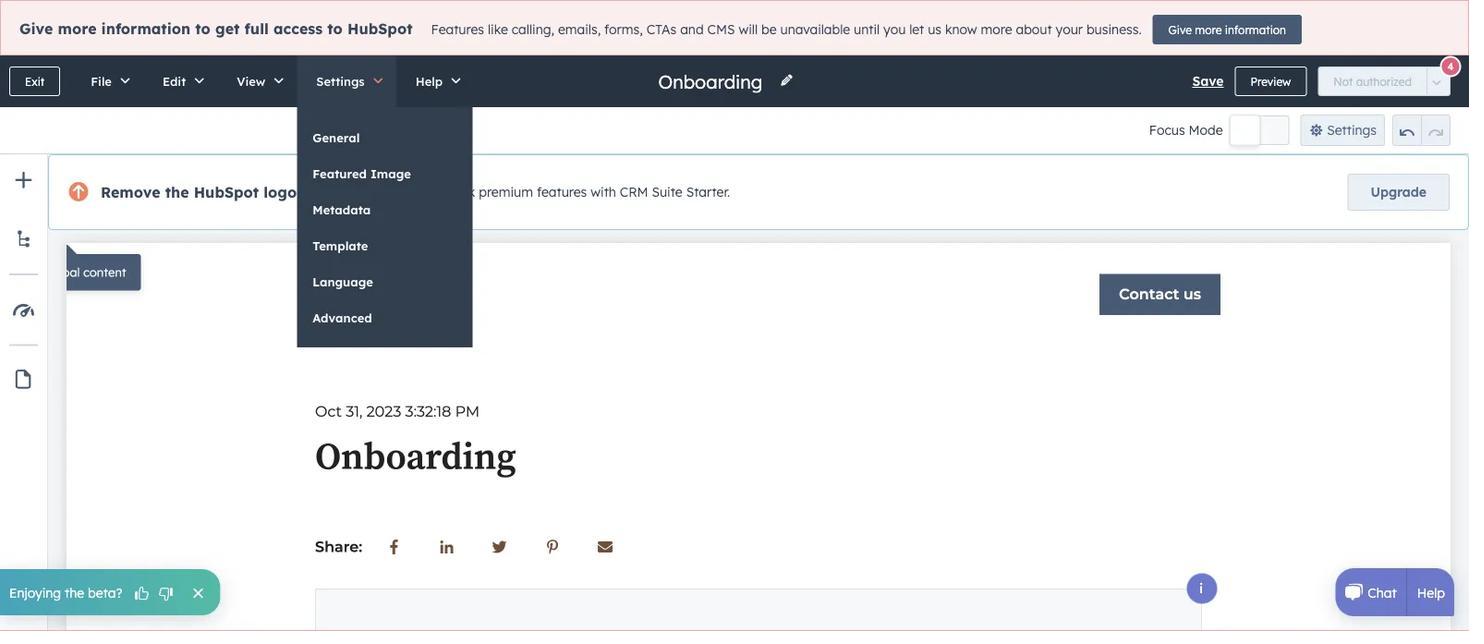 Task type: vqa. For each thing, say whether or not it's contained in the screenshot.
leftmost the
yes



Task type: locate. For each thing, give the bounding box(es) containing it.
hubspot up help button
[[348, 20, 413, 38]]

settings button up the 'general'
[[297, 55, 396, 107]]

not authorized group
[[1318, 67, 1451, 96]]

metadata
[[313, 202, 371, 217]]

0 vertical spatial hubspot
[[348, 20, 413, 38]]

preview
[[1251, 74, 1292, 88]]

view button
[[217, 55, 297, 107]]

1 vertical spatial your
[[342, 183, 377, 202]]

the left beta?
[[65, 584, 84, 601]]

more for give more information to get full access to hubspot
[[58, 20, 97, 38]]

1 horizontal spatial information
[[1225, 23, 1287, 37]]

1 horizontal spatial to
[[327, 20, 343, 38]]

settings button down not
[[1301, 115, 1386, 146]]

0 horizontal spatial to
[[195, 20, 211, 38]]

with
[[591, 184, 616, 200]]

0 horizontal spatial more
[[58, 20, 97, 38]]

your down featured image
[[342, 183, 377, 202]]

0 vertical spatial help
[[416, 73, 443, 89]]

0 vertical spatial the
[[165, 183, 189, 202]]

0 vertical spatial your
[[1056, 21, 1083, 38]]

unavailable
[[781, 21, 850, 38]]

group
[[1393, 115, 1451, 146]]

2 horizontal spatial more
[[1195, 23, 1222, 37]]

1 horizontal spatial give
[[1169, 23, 1192, 37]]

upgrade link
[[1348, 174, 1450, 211]]

from
[[302, 183, 338, 202]]

more
[[58, 20, 97, 38], [981, 21, 1013, 38], [1195, 23, 1222, 37]]

more up file
[[58, 20, 97, 38]]

more up save
[[1195, 23, 1222, 37]]

hubspot left logo
[[194, 183, 259, 202]]

0 horizontal spatial settings button
[[297, 55, 396, 107]]

1 horizontal spatial more
[[981, 21, 1013, 38]]

to right access
[[327, 20, 343, 38]]

information
[[101, 20, 191, 38], [1225, 23, 1287, 37]]

help
[[416, 73, 443, 89], [1418, 584, 1446, 601]]

will
[[739, 21, 758, 38]]

1 vertical spatial the
[[65, 584, 84, 601]]

not
[[1334, 74, 1354, 88]]

more right know
[[981, 21, 1013, 38]]

give right business.
[[1169, 23, 1192, 37]]

help down features
[[416, 73, 443, 89]]

more inside give more information "link"
[[1195, 23, 1222, 37]]

access
[[274, 20, 323, 38]]

None field
[[657, 69, 769, 94]]

language button
[[297, 264, 473, 299]]

logo
[[264, 183, 297, 202]]

information inside "link"
[[1225, 23, 1287, 37]]

1 horizontal spatial settings
[[1327, 122, 1377, 138]]

save
[[1193, 73, 1224, 89]]

settings
[[316, 73, 365, 89], [1327, 122, 1377, 138]]

to left get
[[195, 20, 211, 38]]

enjoying the beta? button
[[0, 569, 220, 616]]

remove
[[101, 183, 160, 202]]

get
[[215, 20, 240, 38]]

give inside give more information "link"
[[1169, 23, 1192, 37]]

you
[[884, 21, 906, 38]]

1 vertical spatial hubspot
[[194, 183, 259, 202]]

unlock premium features with crm suite starter.
[[434, 184, 730, 200]]

1 horizontal spatial help
[[1418, 584, 1446, 601]]

your right about
[[1056, 21, 1083, 38]]

4
[[1448, 60, 1454, 73]]

1 vertical spatial settings button
[[1301, 115, 1386, 146]]

the
[[165, 183, 189, 202], [65, 584, 84, 601]]

1 horizontal spatial the
[[165, 183, 189, 202]]

settings up the 'general'
[[316, 73, 365, 89]]

know
[[946, 21, 978, 38]]

1 horizontal spatial your
[[1056, 21, 1083, 38]]

template
[[313, 238, 368, 253]]

language
[[313, 274, 373, 289]]

give up exit link
[[19, 20, 53, 38]]

give more information
[[1169, 23, 1287, 37]]

help inside button
[[416, 73, 443, 89]]

to
[[195, 20, 211, 38], [327, 20, 343, 38]]

advanced
[[313, 310, 372, 325]]

focus mode element
[[1231, 116, 1290, 145]]

emails,
[[558, 21, 601, 38]]

hubspot
[[348, 20, 413, 38], [194, 183, 259, 202]]

1 horizontal spatial hubspot
[[348, 20, 413, 38]]

us
[[928, 21, 942, 38]]

file
[[91, 73, 112, 89]]

0 horizontal spatial information
[[101, 20, 191, 38]]

business.
[[1087, 21, 1142, 38]]

about
[[1016, 21, 1052, 38]]

beta?
[[88, 584, 122, 601]]

crm
[[620, 184, 648, 200]]

settings down not
[[1327, 122, 1377, 138]]

0 horizontal spatial hubspot
[[194, 183, 259, 202]]

enjoying the beta?
[[9, 584, 122, 601]]

thumbsup image
[[134, 586, 150, 603]]

0 horizontal spatial the
[[65, 584, 84, 601]]

featured
[[313, 166, 367, 181]]

not authorized button
[[1318, 67, 1428, 96]]

information for give more information to get full access to hubspot
[[101, 20, 191, 38]]

the inside button
[[65, 584, 84, 601]]

ctas
[[647, 21, 677, 38]]

1 vertical spatial settings
[[1327, 122, 1377, 138]]

the right remove
[[165, 183, 189, 202]]

upgrade
[[1371, 184, 1427, 200]]

forms,
[[605, 21, 643, 38]]

help button
[[396, 55, 474, 107]]

help right chat
[[1418, 584, 1446, 601]]

0 horizontal spatial give
[[19, 20, 53, 38]]

be
[[762, 21, 777, 38]]

0 vertical spatial settings
[[316, 73, 365, 89]]

features
[[537, 184, 587, 200]]

0 horizontal spatial your
[[342, 183, 377, 202]]

more for give more information
[[1195, 23, 1222, 37]]

information up preview
[[1225, 23, 1287, 37]]

0 horizontal spatial help
[[416, 73, 443, 89]]

focus mode
[[1150, 122, 1223, 138]]

file button
[[71, 55, 143, 107]]

give
[[19, 20, 53, 38], [1169, 23, 1192, 37]]

edit
[[163, 73, 186, 89]]

remove the hubspot logo from your blog.
[[101, 183, 419, 202]]

settings button
[[297, 55, 396, 107], [1301, 115, 1386, 146]]

mode
[[1189, 122, 1223, 138]]

focus
[[1150, 122, 1186, 138]]

your
[[1056, 21, 1083, 38], [342, 183, 377, 202]]

information up the edit
[[101, 20, 191, 38]]

2 to from the left
[[327, 20, 343, 38]]



Task type: describe. For each thing, give the bounding box(es) containing it.
view
[[237, 73, 266, 89]]

exit
[[25, 74, 45, 88]]

until
[[854, 21, 880, 38]]

premium
[[479, 184, 533, 200]]

suite
[[652, 184, 683, 200]]

save button
[[1193, 70, 1224, 92]]

features like calling, emails, forms, ctas and cms will be unavailable until you let us know more about your business.
[[431, 21, 1142, 38]]

edit button
[[143, 55, 217, 107]]

calling,
[[512, 21, 555, 38]]

features
[[431, 21, 484, 38]]

chat
[[1368, 584, 1397, 601]]

general
[[313, 130, 360, 145]]

featured image button
[[297, 156, 473, 191]]

template button
[[297, 228, 473, 263]]

advanced button
[[297, 300, 473, 336]]

full
[[245, 20, 269, 38]]

give for give more information to get full access to hubspot
[[19, 20, 53, 38]]

give more information to get full access to hubspot
[[19, 20, 413, 38]]

information for give more information
[[1225, 23, 1287, 37]]

enjoying
[[9, 584, 61, 601]]

starter.
[[686, 184, 730, 200]]

image
[[371, 166, 411, 181]]

like
[[488, 21, 508, 38]]

metadata button
[[297, 192, 473, 227]]

give more information link
[[1153, 15, 1302, 44]]

1 horizontal spatial settings button
[[1301, 115, 1386, 146]]

the for enjoying
[[65, 584, 84, 601]]

0 horizontal spatial settings
[[316, 73, 365, 89]]

the for remove
[[165, 183, 189, 202]]

give for give more information
[[1169, 23, 1192, 37]]

preview button
[[1235, 67, 1307, 96]]

and
[[680, 21, 704, 38]]

unlock
[[434, 184, 475, 200]]

1 vertical spatial help
[[1418, 584, 1446, 601]]

general button
[[297, 120, 473, 155]]

featured image
[[313, 166, 411, 181]]

0 vertical spatial settings button
[[297, 55, 396, 107]]

authorized
[[1357, 74, 1412, 88]]

thumbsdown image
[[158, 586, 174, 603]]

cms
[[708, 21, 735, 38]]

blog.
[[382, 183, 419, 202]]

exit link
[[9, 67, 60, 96]]

not authorized
[[1334, 74, 1412, 88]]

1 to from the left
[[195, 20, 211, 38]]

let
[[910, 21, 925, 38]]



